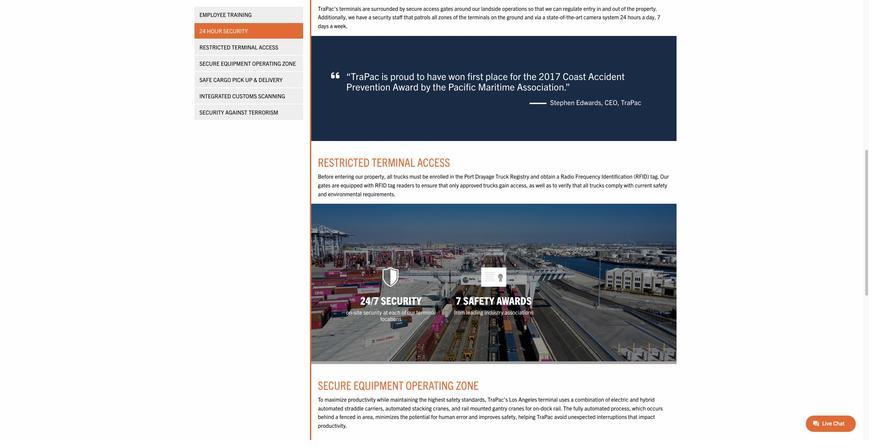 Task type: vqa. For each thing, say whether or not it's contained in the screenshot.
ALL in the TraPac's terminals are surrounded by secure access gates around our landside operations so that we can regulate entry in and out of the property. Additionally, we have a security staff that patrols all zones of the terminals on the ground and via a state-of-the-art camera system 24 hours a day, 7 days a week.
yes



Task type: locate. For each thing, give the bounding box(es) containing it.
awards
[[496, 294, 532, 307]]

fully
[[573, 405, 583, 412]]

0 vertical spatial secure
[[199, 60, 220, 67]]

have inside trapac's terminals are surrounded by secure access gates around our landside operations so that we can regulate entry in and out of the property. additionally, we have a security staff that patrols all zones of the terminals on the ground and via a state-of-the-art camera system 24 hours a day, 7 days a week.
[[356, 14, 367, 20]]

in up only on the right top of the page
[[450, 173, 454, 180]]

1 horizontal spatial all
[[432, 14, 437, 20]]

automated up the behind
[[318, 405, 343, 412]]

0 vertical spatial by
[[399, 5, 405, 12]]

1 horizontal spatial on-
[[533, 405, 541, 412]]

avoid
[[554, 414, 567, 421]]

staff
[[392, 14, 403, 20]]

terminal
[[232, 44, 258, 51], [372, 155, 415, 169]]

to right proud at the left top
[[417, 70, 425, 82]]

scanning
[[258, 93, 285, 99]]

truck
[[496, 173, 509, 180]]

before entering our property, all trucks must be enrolled in the port drayage truck registry and obtain a radio frequency identification (rfid) tag. our gates are equipped with rfid tag readers to ensure that only approved trucks gain access, as well as to verify that all trucks comply with current safety and environmental requirements.
[[318, 173, 669, 197]]

24 left hour
[[199, 27, 206, 34]]

0 horizontal spatial terminal
[[232, 44, 258, 51]]

1 vertical spatial safety
[[446, 397, 460, 403]]

1 vertical spatial operating
[[406, 378, 454, 393]]

environmental
[[328, 191, 362, 197]]

by right award
[[421, 80, 431, 93]]

pacific
[[448, 80, 476, 93]]

1 horizontal spatial secure equipment operating zone
[[318, 378, 479, 393]]

association."
[[517, 80, 570, 93]]

0 vertical spatial 24
[[620, 14, 626, 20]]

1 vertical spatial security
[[363, 309, 382, 316]]

2 horizontal spatial trucks
[[590, 182, 604, 189]]

access down 24 hour security link in the left of the page
[[259, 44, 278, 51]]

1 vertical spatial our
[[355, 173, 363, 180]]

1 horizontal spatial trapac's
[[488, 397, 508, 403]]

1 horizontal spatial with
[[624, 182, 634, 189]]

restricted up entering
[[318, 155, 370, 169]]

24 left hours at top right
[[620, 14, 626, 20]]

human
[[439, 414, 455, 421]]

to
[[318, 397, 323, 403]]

the left won
[[433, 80, 446, 93]]

we left can
[[545, 5, 552, 12]]

identification
[[602, 173, 632, 180]]

1 horizontal spatial access
[[417, 155, 450, 169]]

interruptions
[[597, 414, 627, 421]]

in left the area,
[[357, 414, 361, 421]]

cargo
[[213, 76, 231, 83]]

safety up cranes, on the bottom of the page
[[446, 397, 460, 403]]

to left verify
[[553, 182, 557, 189]]

2 as from the left
[[546, 182, 551, 189]]

0 horizontal spatial operating
[[252, 60, 281, 67]]

7 inside trapac's terminals are surrounded by secure access gates around our landside operations so that we can regulate entry in and out of the property. additionally, we have a security staff that patrols all zones of the terminals on the ground and via a state-of-the-art camera system 24 hours a day, 7 days a week.
[[657, 14, 660, 20]]

0 horizontal spatial are
[[332, 182, 339, 189]]

of inside 24/7 security on-site security at each of our terminal locations
[[402, 309, 406, 316]]

1 horizontal spatial automated
[[385, 405, 411, 412]]

security down "surrounded"
[[373, 14, 391, 20]]

operating up highest
[[406, 378, 454, 393]]

trapac down dock
[[537, 414, 553, 421]]

0 vertical spatial for
[[510, 70, 521, 82]]

productivity
[[348, 397, 376, 403]]

1 vertical spatial secure equipment operating zone
[[318, 378, 479, 393]]

2 horizontal spatial in
[[597, 5, 601, 12]]

by inside trapac's terminals are surrounded by secure access gates around our landside operations so that we can regulate entry in and out of the property. additionally, we have a security staff that patrols all zones of the terminals on the ground and via a state-of-the-art camera system 24 hours a day, 7 days a week.
[[399, 5, 405, 12]]

for down angeles
[[525, 405, 532, 412]]

0 horizontal spatial zone
[[282, 60, 296, 67]]

1 horizontal spatial have
[[427, 70, 446, 82]]

gates inside trapac's terminals are surrounded by secure access gates around our landside operations so that we can regulate entry in and out of the property. additionally, we have a security staff that patrols all zones of the terminals on the ground and via a state-of-the-art camera system 24 hours a day, 7 days a week.
[[441, 5, 453, 12]]

1 horizontal spatial terminal
[[538, 397, 558, 403]]

trucks down drayage
[[483, 182, 498, 189]]

are down entering
[[332, 182, 339, 189]]

terminal inside 24/7 security on-site security at each of our terminal locations
[[416, 309, 436, 316]]

7 right day,
[[657, 14, 660, 20]]

for down cranes, on the bottom of the page
[[431, 414, 437, 421]]

radio
[[561, 173, 574, 180]]

in right entry
[[597, 5, 601, 12]]

1 vertical spatial terminal
[[372, 155, 415, 169]]

day,
[[646, 14, 656, 20]]

gates down 'before'
[[318, 182, 331, 189]]

terminal up tag
[[372, 155, 415, 169]]

2 automated from the left
[[385, 405, 411, 412]]

trapac
[[621, 98, 641, 106], [537, 414, 553, 421]]

0 horizontal spatial access
[[259, 44, 278, 51]]

have left won
[[427, 70, 446, 82]]

behind
[[318, 414, 334, 421]]

2 vertical spatial all
[[583, 182, 588, 189]]

1 horizontal spatial restricted
[[318, 155, 370, 169]]

restricted down hour
[[199, 44, 230, 51]]

are inside trapac's terminals are surrounded by secure access gates around our landside operations so that we can regulate entry in and out of the property. additionally, we have a security staff that patrols all zones of the terminals on the ground and via a state-of-the-art camera system 24 hours a day, 7 days a week.
[[362, 5, 370, 12]]

0 vertical spatial terminal
[[416, 309, 436, 316]]

trapac's up additionally,
[[318, 5, 338, 12]]

security
[[223, 27, 248, 34], [199, 109, 224, 116], [381, 294, 422, 307]]

0 horizontal spatial with
[[364, 182, 374, 189]]

0 horizontal spatial equipment
[[221, 60, 251, 67]]

safe
[[199, 76, 212, 83]]

terminals up week.
[[339, 5, 361, 12]]

security down 24/7 on the bottom of the page
[[363, 309, 382, 316]]

1 horizontal spatial by
[[421, 80, 431, 93]]

0 vertical spatial equipment
[[221, 60, 251, 67]]

1 horizontal spatial in
[[450, 173, 454, 180]]

2 vertical spatial for
[[431, 414, 437, 421]]

security inside 24/7 security on-site security at each of our terminal locations
[[363, 309, 382, 316]]

port
[[464, 173, 474, 180]]

terminal down 24 hour security link in the left of the page
[[232, 44, 258, 51]]

1 vertical spatial we
[[348, 14, 355, 20]]

trapac's
[[318, 5, 338, 12], [488, 397, 508, 403]]

trucks down frequency
[[590, 182, 604, 189]]

cranes
[[508, 405, 524, 412]]

0 vertical spatial we
[[545, 5, 552, 12]]

24 hour security link
[[194, 23, 303, 39]]

1 horizontal spatial trucks
[[483, 182, 498, 189]]

surrounded
[[371, 5, 398, 12]]

tag.
[[650, 173, 659, 180]]

by up the staff
[[399, 5, 405, 12]]

0 horizontal spatial on-
[[346, 309, 354, 316]]

highest
[[428, 397, 445, 403]]

for
[[510, 70, 521, 82], [525, 405, 532, 412], [431, 414, 437, 421]]

access inside restricted terminal access link
[[259, 44, 278, 51]]

secure up maximize
[[318, 378, 351, 393]]

0 horizontal spatial automated
[[318, 405, 343, 412]]

tag
[[388, 182, 395, 189]]

the down 'around'
[[459, 14, 467, 20]]

0 horizontal spatial our
[[355, 173, 363, 180]]

before
[[318, 173, 334, 180]]

secure equipment operating zone up maintaining
[[318, 378, 479, 393]]

ensure
[[421, 182, 437, 189]]

the left 2017
[[523, 70, 537, 82]]

1 horizontal spatial terminals
[[468, 14, 490, 20]]

of inside to maximize productivity while maintaining the highest safety standards, trapac's los angeles terminal uses a combination of electric and hybrid automated straddle carriers, automated stacking cranes, and rail mounted gantry cranes for on-dock rail. the fully automated process, which occurs behind a fenced in area, minimizes the potential for human error and improves safety, helping trapac avoid unexpected interruptions that impact productivity.
[[605, 397, 610, 403]]

0 vertical spatial terminal
[[232, 44, 258, 51]]

drayage
[[475, 173, 494, 180]]

standards,
[[462, 397, 486, 403]]

of right each on the left bottom
[[402, 309, 406, 316]]

0 horizontal spatial safety
[[446, 397, 460, 403]]

prevention
[[346, 80, 390, 93]]

equipment up pick
[[221, 60, 251, 67]]

as right well
[[546, 182, 551, 189]]

los
[[509, 397, 517, 403]]

0 horizontal spatial we
[[348, 14, 355, 20]]

with down identification
[[624, 182, 634, 189]]

automated down combination
[[584, 405, 610, 412]]

0 vertical spatial safety
[[653, 182, 667, 189]]

trapac's inside trapac's terminals are surrounded by secure access gates around our landside operations so that we can regulate entry in and out of the property. additionally, we have a security staff that patrols all zones of the terminals on the ground and via a state-of-the-art camera system 24 hours a day, 7 days a week.
[[318, 5, 338, 12]]

access up enrolled
[[417, 155, 450, 169]]

0 horizontal spatial in
[[357, 414, 361, 421]]

our right 'around'
[[472, 5, 480, 12]]

operating
[[252, 60, 281, 67], [406, 378, 454, 393]]

0 horizontal spatial as
[[529, 182, 534, 189]]

gates up the zones
[[441, 5, 453, 12]]

the left port
[[455, 173, 463, 180]]

1 horizontal spatial operating
[[406, 378, 454, 393]]

all down frequency
[[583, 182, 588, 189]]

24 inside trapac's terminals are surrounded by secure access gates around our landside operations so that we can regulate entry in and out of the property. additionally, we have a security staff that patrols all zones of the terminals on the ground and via a state-of-the-art camera system 24 hours a day, 7 days a week.
[[620, 14, 626, 20]]

1 horizontal spatial equipment
[[354, 378, 404, 393]]

for right place
[[510, 70, 521, 82]]

0 vertical spatial restricted
[[199, 44, 230, 51]]

2 horizontal spatial for
[[525, 405, 532, 412]]

solid image
[[331, 71, 340, 80]]

equipment up while
[[354, 378, 404, 393]]

terminals
[[339, 5, 361, 12], [468, 14, 490, 20]]

our up equipped
[[355, 173, 363, 180]]

that down secure
[[404, 14, 413, 20]]

1 vertical spatial all
[[387, 173, 392, 180]]

0 horizontal spatial have
[[356, 14, 367, 20]]

restricted terminal access
[[199, 44, 278, 51], [318, 155, 450, 169]]

0 horizontal spatial trapac's
[[318, 5, 338, 12]]

helping
[[518, 414, 536, 421]]

and down so
[[525, 14, 533, 20]]

delivery
[[259, 76, 283, 83]]

7
[[657, 14, 660, 20], [456, 294, 461, 307]]

1 horizontal spatial safety
[[653, 182, 667, 189]]

0 vertical spatial in
[[597, 5, 601, 12]]

0 horizontal spatial terminals
[[339, 5, 361, 12]]

7 up from
[[456, 294, 461, 307]]

secure up safe
[[199, 60, 220, 67]]

security down integrated
[[199, 109, 224, 116]]

restricted terminal access down 24 hour security link in the left of the page
[[199, 44, 278, 51]]

a right the days
[[330, 22, 333, 29]]

ceo,
[[605, 98, 619, 106]]

0 horizontal spatial 24
[[199, 27, 206, 34]]

terrorism
[[249, 109, 278, 116]]

zone up standards,
[[456, 378, 479, 393]]

0 vertical spatial have
[[356, 14, 367, 20]]

comply
[[606, 182, 623, 189]]

training
[[227, 11, 252, 18]]

our inside trapac's terminals are surrounded by secure access gates around our landside operations so that we can regulate entry in and out of the property. additionally, we have a security staff that patrols all zones of the terminals on the ground and via a state-of-the-art camera system 24 hours a day, 7 days a week.
[[472, 5, 480, 12]]

2 horizontal spatial all
[[583, 182, 588, 189]]

property.
[[636, 5, 657, 12]]

restricted terminal access up property,
[[318, 155, 450, 169]]

requirements.
[[363, 191, 396, 197]]

that inside to maximize productivity while maintaining the highest safety standards, trapac's los angeles terminal uses a combination of electric and hybrid automated straddle carriers, automated stacking cranes, and rail mounted gantry cranes for on-dock rail. the fully automated process, which occurs behind a fenced in area, minimizes the potential for human error and improves safety, helping trapac avoid unexpected interruptions that impact productivity.
[[628, 414, 638, 421]]

1 vertical spatial terminals
[[468, 14, 490, 20]]

access
[[259, 44, 278, 51], [417, 155, 450, 169]]

of left electric
[[605, 397, 610, 403]]

secure inside secure equipment operating zone link
[[199, 60, 220, 67]]

zone up the delivery
[[282, 60, 296, 67]]

our
[[660, 173, 669, 180]]

the
[[627, 5, 635, 12], [459, 14, 467, 20], [498, 14, 506, 20], [523, 70, 537, 82], [433, 80, 446, 93], [455, 173, 463, 180], [419, 397, 427, 403], [400, 414, 408, 421]]

trucks
[[394, 173, 408, 180], [483, 182, 498, 189], [590, 182, 604, 189]]

operating up the delivery
[[252, 60, 281, 67]]

trapac right ceo,
[[621, 98, 641, 106]]

1 horizontal spatial gates
[[441, 5, 453, 12]]

our right each on the left bottom
[[407, 309, 415, 316]]

a right via
[[543, 14, 545, 20]]

1 as from the left
[[529, 182, 534, 189]]

in
[[597, 5, 601, 12], [450, 173, 454, 180], [357, 414, 361, 421]]

all up tag
[[387, 173, 392, 180]]

angeles
[[518, 397, 537, 403]]

zones
[[438, 14, 452, 20]]

operations
[[502, 5, 527, 12]]

impact
[[639, 414, 655, 421]]

0 vertical spatial 7
[[657, 14, 660, 20]]

1 vertical spatial terminal
[[538, 397, 558, 403]]

0 horizontal spatial restricted
[[199, 44, 230, 51]]

a left 'radio'
[[557, 173, 559, 180]]

1 vertical spatial trapac's
[[488, 397, 508, 403]]

integrated customs scanning
[[199, 93, 285, 99]]

0 horizontal spatial by
[[399, 5, 405, 12]]

terminals left on
[[468, 14, 490, 20]]

all down 'access'
[[432, 14, 437, 20]]

1 with from the left
[[364, 182, 374, 189]]

and left rail
[[452, 405, 460, 412]]

2 vertical spatial security
[[381, 294, 422, 307]]

1 horizontal spatial as
[[546, 182, 551, 189]]

trapac's up gantry on the right
[[488, 397, 508, 403]]

secure equipment operating zone
[[199, 60, 296, 67], [318, 378, 479, 393]]

that down enrolled
[[439, 182, 448, 189]]

0 vertical spatial all
[[432, 14, 437, 20]]

1 vertical spatial in
[[450, 173, 454, 180]]

0 horizontal spatial gates
[[318, 182, 331, 189]]

improves
[[479, 414, 500, 421]]

have right additionally,
[[356, 14, 367, 20]]

0 horizontal spatial terminal
[[416, 309, 436, 316]]

0 horizontal spatial 7
[[456, 294, 461, 307]]

0 vertical spatial zone
[[282, 60, 296, 67]]

0 vertical spatial are
[[362, 5, 370, 12]]

on- inside 24/7 security on-site security at each of our terminal locations
[[346, 309, 354, 316]]

1 horizontal spatial our
[[407, 309, 415, 316]]

terminal right each on the left bottom
[[416, 309, 436, 316]]

2 vertical spatial in
[[357, 414, 361, 421]]

security up each on the left bottom
[[381, 294, 422, 307]]

as
[[529, 182, 534, 189], [546, 182, 551, 189]]

employee training
[[199, 11, 252, 18]]

2 horizontal spatial our
[[472, 5, 480, 12]]

that down which
[[628, 414, 638, 421]]

terminal up dock
[[538, 397, 558, 403]]

1 vertical spatial by
[[421, 80, 431, 93]]

0 horizontal spatial trapac
[[537, 414, 553, 421]]

are left "surrounded"
[[362, 5, 370, 12]]

mounted
[[470, 405, 491, 412]]

1 vertical spatial equipment
[[354, 378, 404, 393]]

verify
[[558, 182, 571, 189]]

place
[[485, 70, 508, 82]]

is
[[381, 70, 388, 82]]

7 safety awards from leading industry associations
[[454, 294, 534, 316]]

a down "surrounded"
[[368, 14, 371, 20]]

we right additionally,
[[348, 14, 355, 20]]

all inside trapac's terminals are surrounded by secure access gates around our landside operations so that we can regulate entry in and out of the property. additionally, we have a security staff that patrols all zones of the terminals on the ground and via a state-of-the-art camera system 24 hours a day, 7 days a week.
[[432, 14, 437, 20]]

7 inside 7 safety awards from leading industry associations
[[456, 294, 461, 307]]

1 vertical spatial secure
[[318, 378, 351, 393]]

the left 'potential'
[[400, 414, 408, 421]]

with down property,
[[364, 182, 374, 189]]

safety down our
[[653, 182, 667, 189]]

2 horizontal spatial automated
[[584, 405, 610, 412]]

1 horizontal spatial secure
[[318, 378, 351, 393]]

secure equipment operating zone up safe cargo pick up & delivery "link" in the left top of the page
[[199, 60, 296, 67]]

for inside "trapac is proud to have won first place for the 2017 coast accident prevention award by the pacific maritime association."
[[510, 70, 521, 82]]

1 vertical spatial are
[[332, 182, 339, 189]]

1 horizontal spatial 24
[[620, 14, 626, 20]]

security down training
[[223, 27, 248, 34]]

restricted
[[199, 44, 230, 51], [318, 155, 370, 169]]

1 vertical spatial have
[[427, 70, 446, 82]]

0 horizontal spatial secure equipment operating zone
[[199, 60, 296, 67]]

via
[[535, 14, 541, 20]]

trucks up readers
[[394, 173, 408, 180]]

as left well
[[529, 182, 534, 189]]

to inside "trapac is proud to have won first place for the 2017 coast accident prevention award by the pacific maritime association."
[[417, 70, 425, 82]]

cranes,
[[433, 405, 450, 412]]

0 vertical spatial access
[[259, 44, 278, 51]]



Task type: describe. For each thing, give the bounding box(es) containing it.
pick
[[232, 76, 244, 83]]

secure equipment operating zone link
[[194, 56, 303, 71]]

integrated
[[199, 93, 231, 99]]

readers
[[397, 182, 414, 189]]

on
[[491, 14, 497, 20]]

the right on
[[498, 14, 506, 20]]

system
[[602, 14, 619, 20]]

"trapac is proud to have won first place for the 2017 coast accident prevention award by the pacific maritime association."
[[346, 70, 625, 93]]

edwards,
[[576, 98, 603, 106]]

24/7 security on-site security at each of our terminal locations
[[346, 294, 436, 323]]

to down must
[[416, 182, 420, 189]]

1 horizontal spatial we
[[545, 5, 552, 12]]

of right out on the right
[[621, 5, 626, 12]]

and right error
[[469, 414, 478, 421]]

the up stacking
[[419, 397, 427, 403]]

patrols
[[414, 14, 430, 20]]

safety inside before entering our property, all trucks must be enrolled in the port drayage truck registry and obtain a radio frequency identification (rfid) tag. our gates are equipped with rfid tag readers to ensure that only approved trucks gain access, as well as to verify that all trucks comply with current safety and environmental requirements.
[[653, 182, 667, 189]]

2 with from the left
[[624, 182, 634, 189]]

combination
[[575, 397, 604, 403]]

the inside before entering our property, all trucks must be enrolled in the port drayage truck registry and obtain a radio frequency identification (rfid) tag. our gates are equipped with rfid tag readers to ensure that only approved trucks gain access, as well as to verify that all trucks comply with current safety and environmental requirements.
[[455, 173, 463, 180]]

rail
[[462, 405, 469, 412]]

trapac inside to maximize productivity while maintaining the highest safety standards, trapac's los angeles terminal uses a combination of electric and hybrid automated straddle carriers, automated stacking cranes, and rail mounted gantry cranes for on-dock rail. the fully automated process, which occurs behind a fenced in area, minimizes the potential for human error and improves safety, helping trapac avoid unexpected interruptions that impact productivity.
[[537, 414, 553, 421]]

security against terrorism
[[199, 109, 278, 116]]

safety,
[[502, 414, 517, 421]]

0 vertical spatial trapac
[[621, 98, 641, 106]]

only
[[449, 182, 459, 189]]

access,
[[510, 182, 528, 189]]

a left day,
[[642, 14, 645, 20]]

the up hours at top right
[[627, 5, 635, 12]]

dock
[[541, 405, 552, 412]]

productivity.
[[318, 423, 347, 429]]

by inside "trapac is proud to have won first place for the 2017 coast accident prevention award by the pacific maritime association."
[[421, 80, 431, 93]]

of-
[[560, 14, 566, 20]]

(rfid)
[[634, 173, 649, 180]]

are inside before entering our property, all trucks must be enrolled in the port drayage truck registry and obtain a radio frequency identification (rfid) tag. our gates are equipped with rfid tag readers to ensure that only approved trucks gain access, as well as to verify that all trucks comply with current safety and environmental requirements.
[[332, 182, 339, 189]]

that right verify
[[572, 182, 582, 189]]

registry
[[510, 173, 529, 180]]

trapac's terminals are surrounded by secure access gates around our landside operations so that we can regulate entry in and out of the property. additionally, we have a security staff that patrols all zones of the terminals on the ground and via a state-of-the-art camera system 24 hours a day, 7 days a week.
[[318, 5, 660, 29]]

3 automated from the left
[[584, 405, 610, 412]]

1 vertical spatial for
[[525, 405, 532, 412]]

24 hour security
[[199, 27, 248, 34]]

have inside "trapac is proud to have won first place for the 2017 coast accident prevention award by the pacific maritime association."
[[427, 70, 446, 82]]

state-
[[547, 14, 560, 20]]

minimizes
[[375, 414, 399, 421]]

1 horizontal spatial zone
[[456, 378, 479, 393]]

locations
[[380, 316, 401, 323]]

which
[[632, 405, 646, 412]]

at
[[383, 309, 388, 316]]

1 horizontal spatial terminal
[[372, 155, 415, 169]]

current
[[635, 182, 652, 189]]

0 vertical spatial terminals
[[339, 5, 361, 12]]

potential
[[409, 414, 430, 421]]

in inside to maximize productivity while maintaining the highest safety standards, trapac's los angeles terminal uses a combination of electric and hybrid automated straddle carriers, automated stacking cranes, and rail mounted gantry cranes for on-dock rail. the fully automated process, which occurs behind a fenced in area, minimizes the potential for human error and improves safety, helping trapac avoid unexpected interruptions that impact productivity.
[[357, 414, 361, 421]]

and left out on the right
[[602, 5, 611, 12]]

1 automated from the left
[[318, 405, 343, 412]]

uses
[[559, 397, 570, 403]]

industry
[[484, 309, 503, 316]]

0 horizontal spatial restricted terminal access
[[199, 44, 278, 51]]

1 vertical spatial access
[[417, 155, 450, 169]]

well
[[536, 182, 545, 189]]

security inside trapac's terminals are surrounded by secure access gates around our landside operations so that we can regulate entry in and out of the property. additionally, we have a security staff that patrols all zones of the terminals on the ground and via a state-of-the-art camera system 24 hours a day, 7 days a week.
[[373, 14, 391, 20]]

carriers,
[[365, 405, 384, 412]]

property,
[[364, 173, 386, 180]]

security inside 24/7 security on-site security at each of our terminal locations
[[381, 294, 422, 307]]

fenced
[[339, 414, 356, 421]]

stacking
[[412, 405, 432, 412]]

equipped
[[341, 182, 363, 189]]

won
[[448, 70, 465, 82]]

equipment inside secure equipment operating zone link
[[221, 60, 251, 67]]

a right uses
[[571, 397, 574, 403]]

regulate
[[563, 5, 582, 12]]

1 horizontal spatial restricted terminal access
[[318, 155, 450, 169]]

&
[[254, 76, 257, 83]]

our inside before entering our property, all trucks must be enrolled in the port drayage truck registry and obtain a radio frequency identification (rfid) tag. our gates are equipped with rfid tag readers to ensure that only approved trucks gain access, as well as to verify that all trucks comply with current safety and environmental requirements.
[[355, 173, 363, 180]]

the
[[563, 405, 572, 412]]

of right the zones
[[453, 14, 458, 20]]

a up productivity.
[[335, 414, 338, 421]]

week.
[[334, 22, 348, 29]]

associations
[[505, 309, 534, 316]]

leading
[[466, 309, 483, 316]]

hybrid
[[640, 397, 655, 403]]

entry
[[583, 5, 595, 12]]

maintaining
[[390, 397, 418, 403]]

first
[[467, 70, 483, 82]]

2017
[[539, 70, 561, 82]]

1 vertical spatial restricted
[[318, 155, 370, 169]]

1 vertical spatial 24
[[199, 27, 206, 34]]

must
[[410, 173, 421, 180]]

restricted terminal access link
[[194, 39, 303, 55]]

terminal inside to maximize productivity while maintaining the highest safety standards, trapac's los angeles terminal uses a combination of electric and hybrid automated straddle carriers, automated stacking cranes, and rail mounted gantry cranes for on-dock rail. the fully automated process, which occurs behind a fenced in area, minimizes the potential for human error and improves safety, helping trapac avoid unexpected interruptions that impact productivity.
[[538, 397, 558, 403]]

and down 'before'
[[318, 191, 327, 197]]

process,
[[611, 405, 631, 412]]

trapac's inside to maximize productivity while maintaining the highest safety standards, trapac's los angeles terminal uses a combination of electric and hybrid automated straddle carriers, automated stacking cranes, and rail mounted gantry cranes for on-dock rail. the fully automated process, which occurs behind a fenced in area, minimizes the potential for human error and improves safety, helping trapac avoid unexpected interruptions that impact productivity.
[[488, 397, 508, 403]]

accident
[[588, 70, 625, 82]]

each
[[389, 309, 400, 316]]

straddle
[[345, 405, 364, 412]]

art
[[576, 14, 582, 20]]

up
[[245, 76, 252, 83]]

on- inside to maximize productivity while maintaining the highest safety standards, trapac's los angeles terminal uses a combination of electric and hybrid automated straddle carriers, automated stacking cranes, and rail mounted gantry cranes for on-dock rail. the fully automated process, which occurs behind a fenced in area, minimizes the potential for human error and improves safety, helping trapac avoid unexpected interruptions that impact productivity.
[[533, 405, 541, 412]]

so
[[528, 5, 534, 12]]

site
[[354, 309, 362, 316]]

24/7
[[360, 294, 379, 307]]

stephen
[[550, 98, 575, 106]]

rail.
[[553, 405, 562, 412]]

that right so
[[535, 5, 544, 12]]

proud
[[390, 70, 414, 82]]

in inside trapac's terminals are surrounded by secure access gates around our landside operations so that we can regulate entry in and out of the property. additionally, we have a security staff that patrols all zones of the terminals on the ground and via a state-of-the-art camera system 24 hours a day, 7 days a week.
[[597, 5, 601, 12]]

award
[[393, 80, 419, 93]]

gantry
[[492, 405, 507, 412]]

and up well
[[530, 173, 539, 180]]

terminal inside restricted terminal access link
[[232, 44, 258, 51]]

landside
[[481, 5, 501, 12]]

and up which
[[630, 397, 639, 403]]

1 vertical spatial security
[[199, 109, 224, 116]]

secure
[[406, 5, 422, 12]]

0 vertical spatial operating
[[252, 60, 281, 67]]

0 horizontal spatial trucks
[[394, 173, 408, 180]]

can
[[553, 5, 562, 12]]

our inside 24/7 security on-site security at each of our terminal locations
[[407, 309, 415, 316]]

rfid
[[375, 182, 387, 189]]

0 vertical spatial security
[[223, 27, 248, 34]]

ground
[[507, 14, 523, 20]]

employee training link
[[194, 7, 303, 22]]

safe cargo pick up & delivery
[[199, 76, 283, 83]]

in inside before entering our property, all trucks must be enrolled in the port drayage truck registry and obtain a radio frequency identification (rfid) tag. our gates are equipped with rfid tag readers to ensure that only approved trucks gain access, as well as to verify that all trucks comply with current safety and environmental requirements.
[[450, 173, 454, 180]]

employee
[[199, 11, 226, 18]]

a inside before entering our property, all trucks must be enrolled in the port drayage truck registry and obtain a radio frequency identification (rfid) tag. our gates are equipped with rfid tag readers to ensure that only approved trucks gain access, as well as to verify that all trucks comply with current safety and environmental requirements.
[[557, 173, 559, 180]]

while
[[377, 397, 389, 403]]

additionally,
[[318, 14, 347, 20]]

to maximize productivity while maintaining the highest safety standards, trapac's los angeles terminal uses a combination of electric and hybrid automated straddle carriers, automated stacking cranes, and rail mounted gantry cranes for on-dock rail. the fully automated process, which occurs behind a fenced in area, minimizes the potential for human error and improves safety, helping trapac avoid unexpected interruptions that impact productivity.
[[318, 397, 663, 429]]

frequency
[[575, 173, 600, 180]]

gates inside before entering our property, all trucks must be enrolled in the port drayage truck registry and obtain a radio frequency identification (rfid) tag. our gates are equipped with rfid tag readers to ensure that only approved trucks gain access, as well as to verify that all trucks comply with current safety and environmental requirements.
[[318, 182, 331, 189]]

safety inside to maximize productivity while maintaining the highest safety standards, trapac's los angeles terminal uses a combination of electric and hybrid automated straddle carriers, automated stacking cranes, and rail mounted gantry cranes for on-dock rail. the fully automated process, which occurs behind a fenced in area, minimizes the potential for human error and improves safety, helping trapac avoid unexpected interruptions that impact productivity.
[[446, 397, 460, 403]]



